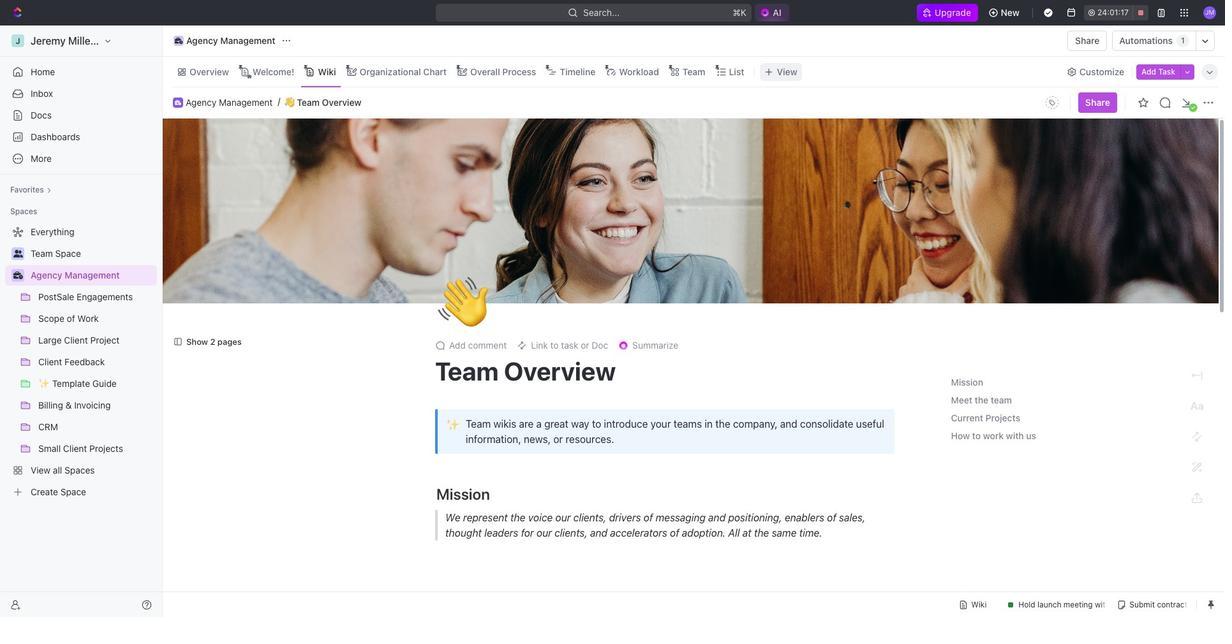 Task type: vqa. For each thing, say whether or not it's contained in the screenshot.
the middle Management
yes



Task type: describe. For each thing, give the bounding box(es) containing it.
agency for the topmost business time image agency management link
[[186, 97, 217, 108]]

management for the topmost business time image agency management link
[[219, 97, 273, 108]]

current
[[951, 413, 984, 424]]

messaging
[[656, 513, 706, 524]]

0 horizontal spatial and
[[590, 528, 608, 540]]

client for small
[[63, 444, 87, 455]]

team wikis are a great way to introduce your teams in the company, and consolidate useful information, news, or resources.
[[466, 419, 887, 446]]

with
[[1006, 431, 1024, 442]]

0 vertical spatial our
[[556, 513, 571, 524]]

team for team
[[683, 66, 706, 77]]

of down 'messaging'
[[670, 528, 680, 540]]

1 horizontal spatial projects
[[986, 413, 1021, 424]]

upgrade link
[[917, 4, 978, 22]]

small client projects link
[[38, 439, 154, 460]]

of left the sales,
[[827, 513, 837, 524]]

1 vertical spatial mission
[[437, 486, 490, 504]]

share button
[[1068, 31, 1108, 51]]

dashboards link
[[5, 127, 157, 147]]

summarize button
[[614, 337, 684, 355]]

overall process
[[471, 66, 536, 77]]

miller's
[[68, 35, 103, 47]]

0 vertical spatial overview
[[190, 66, 229, 77]]

0 horizontal spatial meet the team
[[437, 591, 536, 609]]

2 vertical spatial overview
[[504, 356, 616, 386]]

change cover
[[854, 283, 913, 294]]

to for how
[[973, 431, 981, 442]]

agency management link for business time image in the tree
[[31, 266, 154, 286]]

a
[[537, 419, 542, 431]]

team for team overview
[[435, 356, 499, 386]]

resources.
[[566, 434, 614, 446]]

👋 team overview
[[285, 97, 362, 108]]

j
[[16, 36, 20, 46]]

agency management for the topmost business time image agency management link
[[186, 97, 273, 108]]

agency for agency management link associated with business time image in the tree
[[31, 270, 62, 281]]

template
[[52, 379, 90, 389]]

create
[[31, 487, 58, 498]]

feedback
[[65, 357, 105, 368]]

link to task or doc
[[531, 340, 608, 351]]

all
[[53, 465, 62, 476]]

dashboards
[[31, 132, 80, 142]]

we represent the voice our clients, drivers of messaging and positioning, enablers of sales, thought leaders for our clients, and accelerators of adoption. all at the same time.
[[446, 513, 869, 540]]

business time image
[[175, 38, 183, 44]]

1 vertical spatial clients,
[[555, 528, 588, 540]]

task
[[561, 340, 579, 351]]

docs
[[31, 110, 52, 121]]

postsale
[[38, 292, 74, 303]]

team down wiki link
[[297, 97, 320, 108]]

0 vertical spatial agency management link
[[170, 33, 279, 49]]

reposition button
[[786, 279, 847, 299]]

jm button
[[1200, 3, 1221, 23]]

view all spaces
[[31, 465, 95, 476]]

information,
[[466, 434, 521, 446]]

1 horizontal spatial and
[[709, 513, 726, 524]]

jeremy miller's workspace, , element
[[11, 34, 24, 47]]

current projects
[[951, 413, 1021, 424]]

comment
[[468, 340, 507, 351]]

client feedback
[[38, 357, 105, 368]]

more
[[31, 153, 52, 164]]

billing & invoicing
[[38, 400, 111, 411]]

change
[[854, 283, 887, 294]]

0 vertical spatial clients,
[[574, 513, 607, 524]]

✨ template guide link
[[38, 374, 154, 395]]

link to task or doc button
[[512, 337, 614, 355]]

docs link
[[5, 105, 157, 126]]

0 vertical spatial agency management
[[186, 35, 275, 46]]

share inside button
[[1076, 35, 1100, 46]]

add task
[[1142, 67, 1176, 76]]

welcome! link
[[250, 63, 294, 81]]

view all spaces link
[[5, 461, 154, 481]]

sidebar navigation
[[0, 26, 165, 618]]

create space link
[[5, 483, 154, 503]]

new
[[1001, 7, 1020, 18]]

small
[[38, 444, 61, 455]]

organizational chart
[[360, 66, 447, 77]]

inbox link
[[5, 84, 157, 104]]

management for agency management link associated with business time image in the tree
[[65, 270, 120, 281]]

favorites
[[10, 185, 44, 195]]

spaces inside view all spaces link
[[65, 465, 95, 476]]

task
[[1159, 67, 1176, 76]]

0 vertical spatial management
[[220, 35, 275, 46]]

favorites button
[[5, 183, 57, 198]]

of up the accelerators
[[644, 513, 653, 524]]

jeremy
[[31, 35, 66, 47]]

workload
[[619, 66, 659, 77]]

doc
[[592, 340, 608, 351]]

1 vertical spatial overview
[[322, 97, 362, 108]]

team link
[[680, 63, 706, 81]]

and inside the team wikis are a great way to introduce your teams in the company, and consolidate useful information, news, or resources.
[[781, 419, 798, 431]]

space for team space
[[55, 248, 81, 259]]

team overview
[[435, 356, 616, 386]]

guide
[[92, 379, 117, 389]]

everything
[[31, 227, 74, 237]]

small client projects
[[38, 444, 123, 455]]

work
[[984, 431, 1004, 442]]

organizational chart link
[[357, 63, 447, 81]]

timeline link
[[557, 63, 596, 81]]

postsale engagements
[[38, 292, 133, 303]]

1 vertical spatial our
[[537, 528, 552, 540]]

search...
[[584, 7, 620, 18]]

or inside the team wikis are a great way to introduce your teams in the company, and consolidate useful information, news, or resources.
[[554, 434, 563, 446]]

upgrade
[[935, 7, 972, 18]]

voice
[[528, 513, 553, 524]]

tree inside sidebar navigation
[[5, 222, 157, 503]]

inbox
[[31, 88, 53, 99]]

positioning,
[[729, 513, 782, 524]]

✨ for ✨
[[446, 418, 459, 431]]

1 vertical spatial team
[[501, 591, 536, 609]]

wikis
[[494, 419, 517, 431]]

user group image
[[13, 250, 23, 258]]



Task type: locate. For each thing, give the bounding box(es) containing it.
overview down wiki
[[322, 97, 362, 108]]

business time image inside tree
[[13, 272, 23, 280]]

team space
[[31, 248, 81, 259]]

view inside tree
[[31, 465, 51, 476]]

space down everything link
[[55, 248, 81, 259]]

24:01:17
[[1098, 8, 1129, 17]]

summarize
[[633, 340, 679, 351]]

management down team space link
[[65, 270, 120, 281]]

2 horizontal spatial to
[[973, 431, 981, 442]]

0 horizontal spatial our
[[537, 528, 552, 540]]

overall process link
[[468, 63, 536, 81]]

add left comment
[[449, 340, 466, 351]]

0 vertical spatial space
[[55, 248, 81, 259]]

0 horizontal spatial projects
[[89, 444, 123, 455]]

1 vertical spatial projects
[[89, 444, 123, 455]]

agency management down the overview link
[[186, 97, 273, 108]]

business time image down business time icon
[[175, 100, 181, 105]]

agency management link down the overview link
[[186, 97, 273, 108]]

team up information,
[[466, 419, 491, 431]]

and left the accelerators
[[590, 528, 608, 540]]

news,
[[524, 434, 551, 446]]

ai button
[[755, 4, 789, 22]]

1 vertical spatial space
[[60, 487, 86, 498]]

agency management inside tree
[[31, 270, 120, 281]]

2 vertical spatial agency management
[[31, 270, 120, 281]]

clients, left 'drivers'
[[574, 513, 607, 524]]

cover
[[889, 283, 913, 294]]

0 horizontal spatial 👋
[[285, 97, 295, 108]]

view button
[[761, 57, 802, 87]]

✨
[[38, 379, 50, 389], [446, 418, 459, 431]]

👋 down welcome!
[[285, 97, 295, 108]]

1 vertical spatial agency management
[[186, 97, 273, 108]]

useful
[[857, 419, 885, 431]]

team space link
[[31, 244, 154, 264]]

reposition
[[794, 283, 838, 294]]

✨ inside tree
[[38, 379, 50, 389]]

projects up how to work with us
[[986, 413, 1021, 424]]

to inside dropdown button
[[551, 340, 559, 351]]

accelerators
[[610, 528, 668, 540]]

1 horizontal spatial view
[[777, 66, 798, 77]]

0 vertical spatial to
[[551, 340, 559, 351]]

space for create space
[[60, 487, 86, 498]]

agency down the overview link
[[186, 97, 217, 108]]

1 vertical spatial view
[[31, 465, 51, 476]]

team inside tree
[[31, 248, 53, 259]]

add for add comment
[[449, 340, 466, 351]]

agency management up the overview link
[[186, 35, 275, 46]]

0 vertical spatial agency
[[186, 35, 218, 46]]

👋 up add comment
[[438, 273, 489, 333]]

1
[[1182, 36, 1185, 45]]

great
[[545, 419, 569, 431]]

business time image
[[175, 100, 181, 105], [13, 272, 23, 280]]

add for add task
[[1142, 67, 1157, 76]]

mission up we
[[437, 486, 490, 504]]

scope of work link
[[38, 309, 154, 329]]

overview down link to task or doc dropdown button
[[504, 356, 616, 386]]

2 vertical spatial agency
[[31, 270, 62, 281]]

or
[[581, 340, 590, 351], [554, 434, 563, 446]]

projects down the crm "link"
[[89, 444, 123, 455]]

1 horizontal spatial add
[[1142, 67, 1157, 76]]

1 vertical spatial 👋
[[438, 273, 489, 333]]

1 horizontal spatial overview
[[322, 97, 362, 108]]

the inside the team wikis are a great way to introduce your teams in the company, and consolidate useful information, news, or resources.
[[716, 419, 731, 431]]

1 horizontal spatial meet the team
[[951, 395, 1012, 406]]

pages
[[218, 337, 242, 347]]

crm link
[[38, 417, 154, 438]]

workload link
[[617, 63, 659, 81]]

2 vertical spatial and
[[590, 528, 608, 540]]

1 horizontal spatial ✨
[[446, 418, 459, 431]]

0 vertical spatial ✨
[[38, 379, 50, 389]]

everything link
[[5, 222, 154, 243]]

spaces down 'favorites' on the left top
[[10, 207, 37, 216]]

spaces down 'small client projects'
[[65, 465, 95, 476]]

0 horizontal spatial meet
[[437, 591, 472, 609]]

1 vertical spatial and
[[709, 513, 726, 524]]

0 horizontal spatial to
[[551, 340, 559, 351]]

to right link
[[551, 340, 559, 351]]

and up the adoption. in the right bottom of the page
[[709, 513, 726, 524]]

new button
[[983, 3, 1028, 23]]

or inside dropdown button
[[581, 340, 590, 351]]

more button
[[5, 149, 157, 169]]

organizational
[[360, 66, 421, 77]]

share up customize "button"
[[1076, 35, 1100, 46]]

in
[[705, 419, 713, 431]]

1 vertical spatial or
[[554, 434, 563, 446]]

view for view
[[777, 66, 798, 77]]

1 vertical spatial meet the team
[[437, 591, 536, 609]]

scope of work
[[38, 313, 99, 324]]

agency management up postsale engagements in the top left of the page
[[31, 270, 120, 281]]

agency right business time icon
[[186, 35, 218, 46]]

or left doc
[[581, 340, 590, 351]]

large client project
[[38, 335, 120, 346]]

1 vertical spatial agency management link
[[186, 97, 273, 108]]

our down "voice"
[[537, 528, 552, 540]]

1 horizontal spatial or
[[581, 340, 590, 351]]

0 vertical spatial client
[[64, 335, 88, 346]]

team inside the team wikis are a great way to introduce your teams in the company, and consolidate useful information, news, or resources.
[[466, 419, 491, 431]]

jm
[[1206, 8, 1215, 16]]

1 horizontal spatial our
[[556, 513, 571, 524]]

✨ template guide
[[38, 379, 117, 389]]

2
[[210, 337, 215, 347]]

ai
[[773, 7, 782, 18]]

add inside "button"
[[1142, 67, 1157, 76]]

⌘k
[[733, 7, 747, 18]]

0 vertical spatial spaces
[[10, 207, 37, 216]]

1 vertical spatial to
[[592, 419, 602, 431]]

our right "voice"
[[556, 513, 571, 524]]

0 horizontal spatial team
[[501, 591, 536, 609]]

client for large
[[64, 335, 88, 346]]

show
[[186, 337, 208, 347]]

share
[[1076, 35, 1100, 46], [1086, 97, 1111, 108]]

time.
[[800, 528, 823, 540]]

to right way in the left bottom of the page
[[592, 419, 602, 431]]

0 vertical spatial business time image
[[175, 100, 181, 105]]

team right user group icon
[[31, 248, 53, 259]]

0 horizontal spatial view
[[31, 465, 51, 476]]

overview left welcome! link
[[190, 66, 229, 77]]

to for link
[[551, 340, 559, 351]]

team down add comment
[[435, 356, 499, 386]]

0 horizontal spatial spaces
[[10, 207, 37, 216]]

0 vertical spatial meet the team
[[951, 395, 1012, 406]]

0 vertical spatial mission
[[951, 378, 984, 388]]

drivers
[[609, 513, 641, 524]]

agency inside tree
[[31, 270, 62, 281]]

billing
[[38, 400, 63, 411]]

0 vertical spatial team
[[991, 395, 1012, 406]]

2 vertical spatial management
[[65, 270, 120, 281]]

management down welcome! link
[[219, 97, 273, 108]]

0 vertical spatial 👋
[[285, 97, 295, 108]]

0 horizontal spatial ✨
[[38, 379, 50, 389]]

and
[[781, 419, 798, 431], [709, 513, 726, 524], [590, 528, 608, 540]]

projects inside tree
[[89, 444, 123, 455]]

0 vertical spatial or
[[581, 340, 590, 351]]

meet the team
[[951, 395, 1012, 406], [437, 591, 536, 609]]

tree
[[5, 222, 157, 503]]

view left all
[[31, 465, 51, 476]]

management inside tree
[[65, 270, 120, 281]]

1 horizontal spatial team
[[991, 395, 1012, 406]]

process
[[503, 66, 536, 77]]

team for team space
[[31, 248, 53, 259]]

agency management link down team space link
[[31, 266, 154, 286]]

1 vertical spatial spaces
[[65, 465, 95, 476]]

home
[[31, 66, 55, 77]]

1 horizontal spatial business time image
[[175, 100, 181, 105]]

to right how
[[973, 431, 981, 442]]

how
[[951, 431, 970, 442]]

same
[[772, 528, 797, 540]]

add left task
[[1142, 67, 1157, 76]]

space down view all spaces link
[[60, 487, 86, 498]]

adoption.
[[682, 528, 726, 540]]

tree containing everything
[[5, 222, 157, 503]]

view right list
[[777, 66, 798, 77]]

how to work with us
[[951, 431, 1037, 442]]

crm
[[38, 422, 58, 433]]

1 horizontal spatial meet
[[951, 395, 973, 406]]

us
[[1027, 431, 1037, 442]]

represent
[[463, 513, 508, 524]]

mission up current
[[951, 378, 984, 388]]

share down customize "button"
[[1086, 97, 1111, 108]]

👋 for 👋
[[438, 273, 489, 333]]

sales,
[[839, 513, 866, 524]]

0 vertical spatial share
[[1076, 35, 1100, 46]]

0 horizontal spatial or
[[554, 434, 563, 446]]

client
[[64, 335, 88, 346], [38, 357, 62, 368], [63, 444, 87, 455]]

✨ up billing
[[38, 379, 50, 389]]

1 vertical spatial client
[[38, 357, 62, 368]]

of left work
[[67, 313, 75, 324]]

clients, right for
[[555, 528, 588, 540]]

1 horizontal spatial to
[[592, 419, 602, 431]]

✨ left wikis
[[446, 418, 459, 431]]

client up view all spaces link
[[63, 444, 87, 455]]

agency management for agency management link associated with business time image in the tree
[[31, 270, 120, 281]]

invoicing
[[74, 400, 111, 411]]

at
[[743, 528, 752, 540]]

home link
[[5, 62, 157, 82]]

0 vertical spatial meet
[[951, 395, 973, 406]]

of inside tree
[[67, 313, 75, 324]]

1 horizontal spatial 👋
[[438, 273, 489, 333]]

team for team wikis are a great way to introduce your teams in the company, and consolidate useful information, news, or resources.
[[466, 419, 491, 431]]

2 horizontal spatial overview
[[504, 356, 616, 386]]

1 vertical spatial ✨
[[446, 418, 459, 431]]

1 vertical spatial management
[[219, 97, 273, 108]]

customize button
[[1063, 63, 1129, 81]]

1 vertical spatial business time image
[[13, 272, 23, 280]]

show 2 pages
[[186, 337, 242, 347]]

management
[[220, 35, 275, 46], [219, 97, 273, 108], [65, 270, 120, 281]]

business time image down user group icon
[[13, 272, 23, 280]]

0 vertical spatial projects
[[986, 413, 1021, 424]]

agency
[[186, 35, 218, 46], [186, 97, 217, 108], [31, 270, 62, 281]]

1 vertical spatial add
[[449, 340, 466, 351]]

agency down team space
[[31, 270, 62, 281]]

2 vertical spatial agency management link
[[31, 266, 154, 286]]

👋 inside 👋 team overview
[[285, 97, 295, 108]]

0 horizontal spatial business time image
[[13, 272, 23, 280]]

client feedback link
[[38, 352, 154, 373]]

meet
[[951, 395, 973, 406], [437, 591, 472, 609]]

2 horizontal spatial and
[[781, 419, 798, 431]]

2 vertical spatial client
[[63, 444, 87, 455]]

billing & invoicing link
[[38, 396, 154, 416]]

1 vertical spatial agency
[[186, 97, 217, 108]]

👋 for 👋 team overview
[[285, 97, 295, 108]]

agency management link
[[170, 33, 279, 49], [186, 97, 273, 108], [31, 266, 154, 286]]

teams
[[674, 419, 702, 431]]

wiki
[[318, 66, 336, 77]]

chart
[[423, 66, 447, 77]]

large client project link
[[38, 331, 154, 351]]

0 vertical spatial add
[[1142, 67, 1157, 76]]

welcome!
[[253, 66, 294, 77]]

or down great
[[554, 434, 563, 446]]

to inside the team wikis are a great way to introduce your teams in the company, and consolidate useful information, news, or resources.
[[592, 419, 602, 431]]

1 horizontal spatial spaces
[[65, 465, 95, 476]]

management up welcome! link
[[220, 35, 275, 46]]

1 vertical spatial share
[[1086, 97, 1111, 108]]

change cover button
[[847, 279, 920, 299]]

&
[[66, 400, 72, 411]]

view button
[[761, 63, 802, 81]]

agency management link up the overview link
[[170, 33, 279, 49]]

view for view all spaces
[[31, 465, 51, 476]]

✨ for ✨ template guide
[[38, 379, 50, 389]]

your
[[651, 419, 671, 431]]

client down large
[[38, 357, 62, 368]]

0 horizontal spatial overview
[[190, 66, 229, 77]]

client up client feedback
[[64, 335, 88, 346]]

1 vertical spatial meet
[[437, 591, 472, 609]]

2 vertical spatial to
[[973, 431, 981, 442]]

0 vertical spatial view
[[777, 66, 798, 77]]

all
[[729, 528, 740, 540]]

and right company, at the right bottom of page
[[781, 419, 798, 431]]

add comment
[[449, 340, 507, 351]]

team left list link
[[683, 66, 706, 77]]

1 horizontal spatial mission
[[951, 378, 984, 388]]

0 horizontal spatial add
[[449, 340, 466, 351]]

dropdown menu image
[[1042, 93, 1063, 113]]

create space
[[31, 487, 86, 498]]

large
[[38, 335, 62, 346]]

jeremy miller's workspace
[[31, 35, 158, 47]]

view inside button
[[777, 66, 798, 77]]

agency management link for the topmost business time image
[[186, 97, 273, 108]]

0 vertical spatial and
[[781, 419, 798, 431]]

way
[[571, 419, 590, 431]]

view
[[777, 66, 798, 77], [31, 465, 51, 476]]

0 horizontal spatial mission
[[437, 486, 490, 504]]

list link
[[727, 63, 745, 81]]



